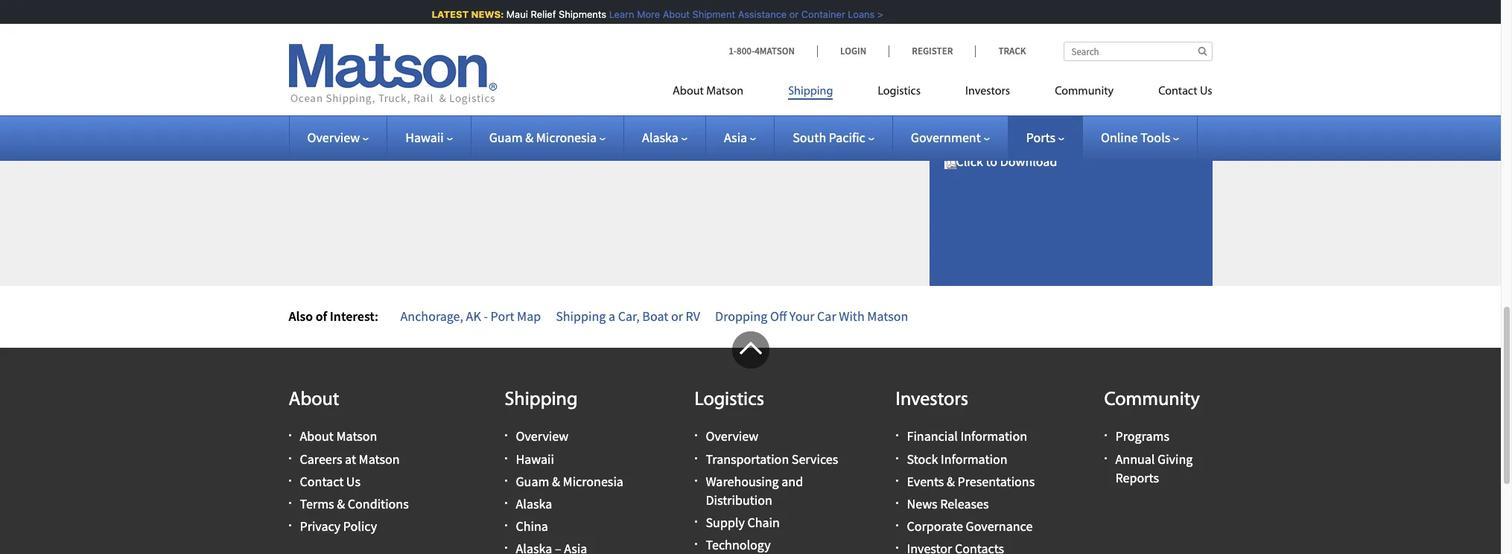 Task type: locate. For each thing, give the bounding box(es) containing it.
shipping inside top menu "navigation"
[[788, 86, 833, 98]]

1 horizontal spatial &
[[525, 129, 533, 146]]

south down shipping link
[[793, 129, 826, 146]]

privacy policy link
[[300, 407, 377, 424]]

overview link for shipping
[[516, 317, 568, 334]]

ports link down the japan link
[[516, 519, 545, 536]]

0 horizontal spatial ports link
[[516, 519, 545, 536]]

0 horizontal spatial about matson link
[[300, 317, 377, 334]]

click
[[956, 42, 983, 59]]

alaska link
[[642, 129, 687, 146], [516, 384, 552, 401]]

Search search field
[[1063, 42, 1212, 61]]

to
[[986, 42, 997, 59]]

financial information stock information
[[907, 317, 1027, 357]]

pdf
[[1058, 12, 1086, 33]]

transportation
[[706, 339, 789, 357]]

community up online
[[1055, 86, 1114, 98]]

news releases corporate governance investor contacts
[[907, 384, 1033, 446]]

1 vertical spatial community
[[1104, 280, 1200, 300]]

matson inside top menu "navigation"
[[706, 86, 743, 98]]

0 vertical spatial shipping
[[788, 86, 833, 98]]

1 vertical spatial hawaii link
[[516, 339, 554, 357]]

& right guam
[[525, 129, 533, 146]]

0 horizontal spatial government link
[[516, 497, 586, 514]]

south inside 'alaska china alaska – asia japan south pacific government ports'
[[516, 474, 549, 491]]

track
[[998, 45, 1026, 57]]

1 vertical spatial alaska
[[516, 384, 552, 401]]

1 horizontal spatial logistics
[[878, 86, 921, 98]]

1 vertical spatial asia
[[564, 429, 587, 446]]

alaska up japan
[[516, 429, 552, 446]]

1 vertical spatial matson
[[336, 317, 377, 334]]

investors
[[965, 86, 1010, 98], [896, 280, 968, 300]]

& up privacy policy "link"
[[337, 384, 345, 401]]

1 vertical spatial south
[[516, 474, 549, 491]]

about matson link down 1-
[[673, 78, 766, 109]]

government down the japan link
[[516, 497, 586, 514]]

overview for overview transportation services warehousing and distribution supply chain technology
[[706, 317, 758, 334]]

news releases link
[[907, 384, 989, 401]]

shipping up south pacific
[[788, 86, 833, 98]]

None search field
[[1063, 42, 1212, 61]]

1 vertical spatial pacific
[[552, 474, 589, 491]]

about inside about matson careers at matson
[[300, 317, 334, 334]]

& for terms
[[337, 384, 345, 401]]

1 vertical spatial south pacific link
[[516, 474, 589, 491]]

0 vertical spatial alaska link
[[642, 129, 687, 146]]

hawaii inside overview hawaii
[[516, 339, 554, 357]]

government link down the japan link
[[516, 497, 586, 514]]

government link
[[911, 129, 990, 146], [516, 497, 586, 514]]

0 vertical spatial government link
[[911, 129, 990, 146]]

hawaii link
[[405, 129, 453, 146], [516, 339, 554, 357]]

1 horizontal spatial pacific
[[829, 129, 865, 146]]

logistics
[[878, 86, 921, 98], [695, 280, 764, 300]]

0 horizontal spatial shipping
[[505, 280, 578, 300]]

1 horizontal spatial south pacific link
[[793, 129, 874, 146]]

matson up at
[[336, 317, 377, 334]]

technology
[[706, 426, 771, 443]]

0 horizontal spatial overview
[[307, 129, 360, 146]]

0 vertical spatial ports
[[1026, 129, 1055, 146]]

1 vertical spatial government link
[[516, 497, 586, 514]]

guam
[[489, 129, 523, 146]]

relief
[[527, 8, 552, 20]]

alaska link up china link
[[516, 384, 552, 401]]

annual giving reports link
[[1115, 339, 1193, 375]]

south pacific link
[[793, 129, 874, 146], [516, 474, 589, 491]]

1 vertical spatial shipping
[[505, 280, 578, 300]]

0 horizontal spatial pacific
[[552, 474, 589, 491]]

0 vertical spatial government
[[911, 129, 981, 146]]

supply
[[706, 403, 745, 420]]

asia
[[724, 129, 747, 146], [564, 429, 587, 446]]

1 horizontal spatial alaska link
[[642, 129, 687, 146]]

view/download pdf section
[[911, 0, 1231, 175]]

pacific down shipping link
[[829, 129, 865, 146]]

0 vertical spatial matson
[[706, 86, 743, 98]]

pacific
[[829, 129, 865, 146], [552, 474, 589, 491]]

0 horizontal spatial &
[[337, 384, 345, 401]]

logistics inside top menu "navigation"
[[878, 86, 921, 98]]

pacific inside 'alaska china alaska – asia japan south pacific government ports'
[[552, 474, 589, 491]]

top menu navigation
[[673, 78, 1212, 109]]

0 vertical spatial information
[[960, 317, 1027, 334]]

0 vertical spatial investors
[[965, 86, 1010, 98]]

shipping
[[788, 86, 833, 98], [505, 280, 578, 300]]

view/download
[[944, 12, 1055, 33]]

about inside top menu "navigation"
[[673, 86, 704, 98]]

about matson link
[[673, 78, 766, 109], [300, 317, 377, 334]]

0 horizontal spatial asia
[[564, 429, 587, 446]]

shipping up overview hawaii
[[505, 280, 578, 300]]

asia down about matson
[[724, 129, 747, 146]]

ports link down community link
[[1026, 129, 1064, 146]]

0 horizontal spatial logistics
[[695, 280, 764, 300]]

hawaii down blue matson logo with ocean, shipping, truck, rail and logistics written beneath it.
[[405, 129, 444, 146]]

giving
[[1158, 339, 1193, 357]]

1 horizontal spatial government link
[[911, 129, 990, 146]]

1 vertical spatial &
[[337, 384, 345, 401]]

overview
[[307, 129, 360, 146], [516, 317, 568, 334], [706, 317, 758, 334]]

ports inside 'alaska china alaska – asia japan south pacific government ports'
[[516, 519, 545, 536]]

alaska
[[642, 129, 678, 146], [516, 384, 552, 401], [516, 429, 552, 446]]

alaska down about matson
[[642, 129, 678, 146]]

overview hawaii
[[516, 317, 568, 357]]

2 horizontal spatial overview
[[706, 317, 758, 334]]

shipping inside footer
[[505, 280, 578, 300]]

information up stock information link
[[960, 317, 1027, 334]]

community inside footer
[[1104, 280, 1200, 300]]

1 vertical spatial alaska link
[[516, 384, 552, 401]]

alaska up china link
[[516, 384, 552, 401]]

matson for about matson careers at matson
[[336, 317, 377, 334]]

community
[[1055, 86, 1114, 98], [1104, 280, 1200, 300]]

matson down 1-
[[706, 86, 743, 98]]

1 horizontal spatial shipping
[[788, 86, 833, 98]]

at
[[345, 339, 356, 357]]

pacific down '–' on the left
[[552, 474, 589, 491]]

asia right '–' on the left
[[564, 429, 587, 446]]

government down top menu "navigation"
[[911, 129, 981, 146]]

0 horizontal spatial ports
[[516, 519, 545, 536]]

alaska – asia link
[[516, 429, 587, 446]]

hawaii up china link
[[516, 339, 554, 357]]

about
[[659, 8, 686, 20], [673, 86, 704, 98], [289, 280, 339, 300], [300, 317, 334, 334]]

hawaii link for the alaska – asia link at left
[[516, 339, 554, 357]]

overview inside overview transportation services warehousing and distribution supply chain technology
[[706, 317, 758, 334]]

1-
[[729, 45, 737, 57]]

government link down top menu "navigation"
[[911, 129, 990, 146]]

transportation services link
[[706, 339, 838, 357]]

download
[[1000, 42, 1057, 59]]

tools
[[1140, 129, 1170, 146]]

register link
[[889, 45, 975, 57]]

0 horizontal spatial south
[[516, 474, 549, 491]]

investors up financial
[[896, 280, 968, 300]]

0 vertical spatial logistics
[[878, 86, 921, 98]]

matson
[[706, 86, 743, 98], [336, 317, 377, 334], [359, 339, 400, 357]]

0 vertical spatial &
[[525, 129, 533, 146]]

hawaii link down blue matson logo with ocean, shipping, truck, rail and logistics written beneath it.
[[405, 129, 453, 146]]

1 vertical spatial government
[[516, 497, 586, 514]]

0 horizontal spatial hawaii
[[405, 129, 444, 146]]

1 horizontal spatial overview
[[516, 317, 568, 334]]

careers
[[300, 339, 342, 357]]

latest news: maui relief shipments learn more about shipment assistance or container loans >
[[428, 8, 880, 20]]

&
[[525, 129, 533, 146], [337, 384, 345, 401]]

1 vertical spatial information
[[941, 339, 1007, 357]]

1 vertical spatial ports
[[516, 519, 545, 536]]

0 vertical spatial community
[[1055, 86, 1114, 98]]

china link
[[516, 407, 548, 424]]

1 vertical spatial ports link
[[516, 519, 545, 536]]

corporate
[[907, 407, 963, 424]]

financial
[[907, 317, 958, 334]]

2 horizontal spatial overview link
[[706, 317, 758, 334]]

& inside terms & conditions privacy policy
[[337, 384, 345, 401]]

south
[[793, 129, 826, 146], [516, 474, 549, 491]]

1 horizontal spatial hawaii
[[516, 339, 554, 357]]

distribution
[[706, 381, 772, 398]]

footer
[[0, 237, 1501, 554]]

south pacific link down shipping link
[[793, 129, 874, 146]]

ports
[[1026, 129, 1055, 146], [516, 519, 545, 536]]

matson for about matson
[[706, 86, 743, 98]]

terms & conditions link
[[300, 384, 409, 401]]

information
[[960, 317, 1027, 334], [941, 339, 1007, 357]]

0 vertical spatial hawaii
[[405, 129, 444, 146]]

1 vertical spatial hawaii
[[516, 339, 554, 357]]

hawaii link up china link
[[516, 339, 554, 357]]

ports link
[[1026, 129, 1064, 146], [516, 519, 545, 536]]

learn more about shipment assistance or container loans > link
[[605, 8, 880, 20]]

about matson link for careers at matson link
[[300, 317, 377, 334]]

1 vertical spatial about matson link
[[300, 317, 377, 334]]

1 horizontal spatial asia
[[724, 129, 747, 146]]

information down financial information link
[[941, 339, 1007, 357]]

1 horizontal spatial government
[[911, 129, 981, 146]]

1 horizontal spatial about matson link
[[673, 78, 766, 109]]

0 horizontal spatial government
[[516, 497, 586, 514]]

community up annual
[[1104, 280, 1200, 300]]

alaska link down about matson
[[642, 129, 687, 146]]

ports down community link
[[1026, 129, 1055, 146]]

investors down to
[[965, 86, 1010, 98]]

overview link for logistics
[[706, 317, 758, 334]]

investor contacts link
[[907, 429, 1004, 446]]

main content
[[270, 0, 911, 175]]

about matson link up careers at matson link
[[300, 317, 377, 334]]

government inside 'alaska china alaska – asia japan south pacific government ports'
[[516, 497, 586, 514]]

1 horizontal spatial ports link
[[1026, 129, 1064, 146]]

0 vertical spatial hawaii link
[[405, 129, 453, 146]]

2 vertical spatial alaska
[[516, 429, 552, 446]]

1 vertical spatial logistics
[[695, 280, 764, 300]]

tacoma image
[[944, 46, 956, 58]]

0 horizontal spatial overview link
[[307, 129, 369, 146]]

0 vertical spatial south
[[793, 129, 826, 146]]

contact us
[[1158, 86, 1212, 98]]

0 vertical spatial alaska
[[642, 129, 678, 146]]

releases
[[940, 384, 989, 401]]

government
[[911, 129, 981, 146], [516, 497, 586, 514]]

china
[[516, 407, 548, 424]]

register
[[912, 45, 953, 57]]

logistics up 'transportation'
[[695, 280, 764, 300]]

0 vertical spatial about matson link
[[673, 78, 766, 109]]

logistics down register link
[[878, 86, 921, 98]]

terms
[[300, 384, 334, 401]]

south down the japan link
[[516, 474, 549, 491]]

>
[[874, 8, 880, 20]]

learn
[[605, 8, 631, 20]]

click to download link
[[944, 42, 1057, 59]]

1 horizontal spatial hawaii link
[[516, 339, 554, 357]]

1 horizontal spatial overview link
[[516, 317, 568, 334]]

0 vertical spatial ports link
[[1026, 129, 1064, 146]]

0 horizontal spatial hawaii link
[[405, 129, 453, 146]]

1 vertical spatial investors
[[896, 280, 968, 300]]

governance
[[966, 407, 1033, 424]]

warehousing
[[706, 362, 779, 379]]

matson right at
[[359, 339, 400, 357]]

south pacific link down the japan link
[[516, 474, 589, 491]]

ports down the japan link
[[516, 519, 545, 536]]

terms & conditions privacy policy
[[300, 384, 409, 424]]



Task type: describe. For each thing, give the bounding box(es) containing it.
news:
[[467, 8, 500, 20]]

shipment
[[689, 8, 731, 20]]

about for about
[[289, 280, 339, 300]]

investors inside top menu "navigation"
[[965, 86, 1010, 98]]

online
[[1101, 129, 1138, 146]]

logistics link
[[855, 78, 943, 109]]

contact us link
[[1136, 78, 1212, 109]]

policy
[[343, 407, 377, 424]]

search image
[[1198, 46, 1207, 56]]

overview transportation services warehousing and distribution supply chain technology
[[706, 317, 838, 443]]

4matson
[[755, 45, 795, 57]]

and
[[782, 362, 803, 379]]

about matson
[[673, 86, 743, 98]]

shipments
[[555, 8, 603, 20]]

asia link
[[724, 129, 756, 146]]

click to download
[[956, 42, 1057, 59]]

stock information link
[[907, 339, 1007, 357]]

investors link
[[943, 78, 1032, 109]]

about for about matson careers at matson
[[300, 317, 334, 334]]

maui
[[503, 8, 524, 20]]

privacy
[[300, 407, 341, 424]]

investor
[[907, 429, 952, 446]]

or
[[786, 8, 795, 20]]

shipping link
[[766, 78, 855, 109]]

technology link
[[706, 426, 771, 443]]

–
[[555, 429, 561, 446]]

micronesia
[[536, 129, 597, 146]]

corporate governance link
[[907, 407, 1033, 424]]

about for about matson
[[673, 86, 704, 98]]

2 vertical spatial matson
[[359, 339, 400, 357]]

overview for overview hawaii
[[516, 317, 568, 334]]

conditions
[[348, 384, 409, 401]]

alaska for alaska china alaska – asia japan south pacific government ports
[[516, 384, 552, 401]]

south pacific
[[793, 129, 865, 146]]

footer containing about
[[0, 237, 1501, 554]]

contact
[[1158, 86, 1197, 98]]

hawaii link for asia link
[[405, 129, 453, 146]]

contacts
[[955, 429, 1004, 446]]

reports
[[1115, 358, 1159, 375]]

about matson link for shipping link
[[673, 78, 766, 109]]

1 horizontal spatial ports
[[1026, 129, 1055, 146]]

guam & micronesia link
[[489, 129, 606, 146]]

annual
[[1115, 339, 1155, 357]]

news
[[907, 384, 937, 401]]

blue matson logo with ocean, shipping, truck, rail and logistics written beneath it. image
[[289, 44, 497, 105]]

careers at matson link
[[300, 339, 400, 357]]

overview for overview
[[307, 129, 360, 146]]

800-
[[737, 45, 755, 57]]

community link
[[1032, 78, 1136, 109]]

financial information link
[[907, 317, 1027, 334]]

supply chain link
[[706, 403, 780, 420]]

0 vertical spatial south pacific link
[[793, 129, 874, 146]]

community inside community link
[[1055, 86, 1114, 98]]

us
[[1200, 86, 1212, 98]]

0 vertical spatial pacific
[[829, 129, 865, 146]]

& for guam
[[525, 129, 533, 146]]

view/download pdf
[[944, 12, 1086, 33]]

container
[[798, 8, 841, 20]]

0 horizontal spatial south pacific link
[[516, 474, 589, 491]]

loans
[[844, 8, 871, 20]]

warehousing and distribution link
[[706, 362, 803, 398]]

asia inside 'alaska china alaska – asia japan south pacific government ports'
[[564, 429, 587, 446]]

japan link
[[516, 452, 550, 469]]

chain
[[747, 403, 780, 420]]

0 vertical spatial asia
[[724, 129, 747, 146]]

services
[[792, 339, 838, 357]]

guam & micronesia
[[489, 129, 597, 146]]

login link
[[817, 45, 889, 57]]

stock
[[907, 339, 938, 357]]

more
[[633, 8, 656, 20]]

assistance
[[734, 8, 783, 20]]

online tools
[[1101, 129, 1170, 146]]

alaska for alaska
[[642, 129, 678, 146]]

1-800-4matson
[[729, 45, 795, 57]]

1-800-4matson link
[[729, 45, 817, 57]]

online tools link
[[1101, 129, 1179, 146]]

about matson careers at matson
[[300, 317, 400, 357]]

alaska china alaska – asia japan south pacific government ports
[[516, 384, 589, 536]]

0 horizontal spatial alaska link
[[516, 384, 552, 401]]

japan
[[516, 452, 550, 469]]

1 horizontal spatial south
[[793, 129, 826, 146]]

latest
[[428, 8, 465, 20]]



Task type: vqa. For each thing, say whether or not it's contained in the screenshot.
The Overview Hawaii Guam & Micronesia
no



